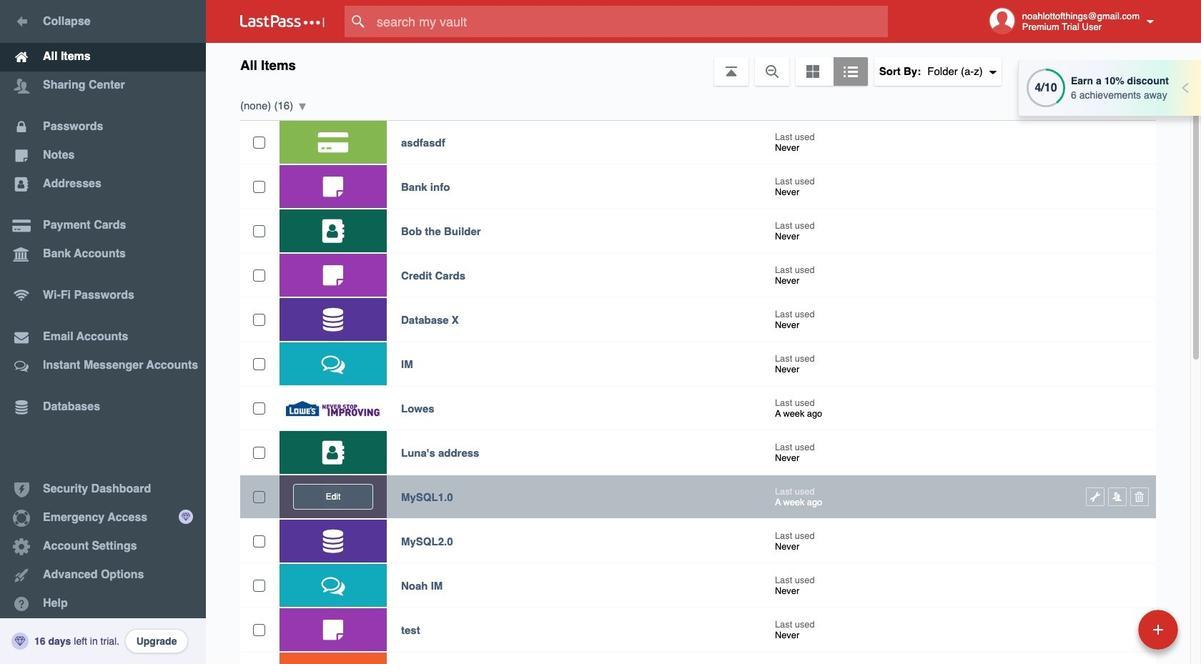 Task type: vqa. For each thing, say whether or not it's contained in the screenshot.
Search search field
yes



Task type: describe. For each thing, give the bounding box(es) containing it.
new item navigation
[[1041, 606, 1187, 665]]

Search search field
[[345, 6, 916, 37]]

vault options navigation
[[206, 43, 1202, 86]]

search my vault text field
[[345, 6, 916, 37]]

lastpass image
[[240, 15, 325, 28]]

new item element
[[1041, 609, 1184, 650]]

main navigation navigation
[[0, 0, 206, 665]]



